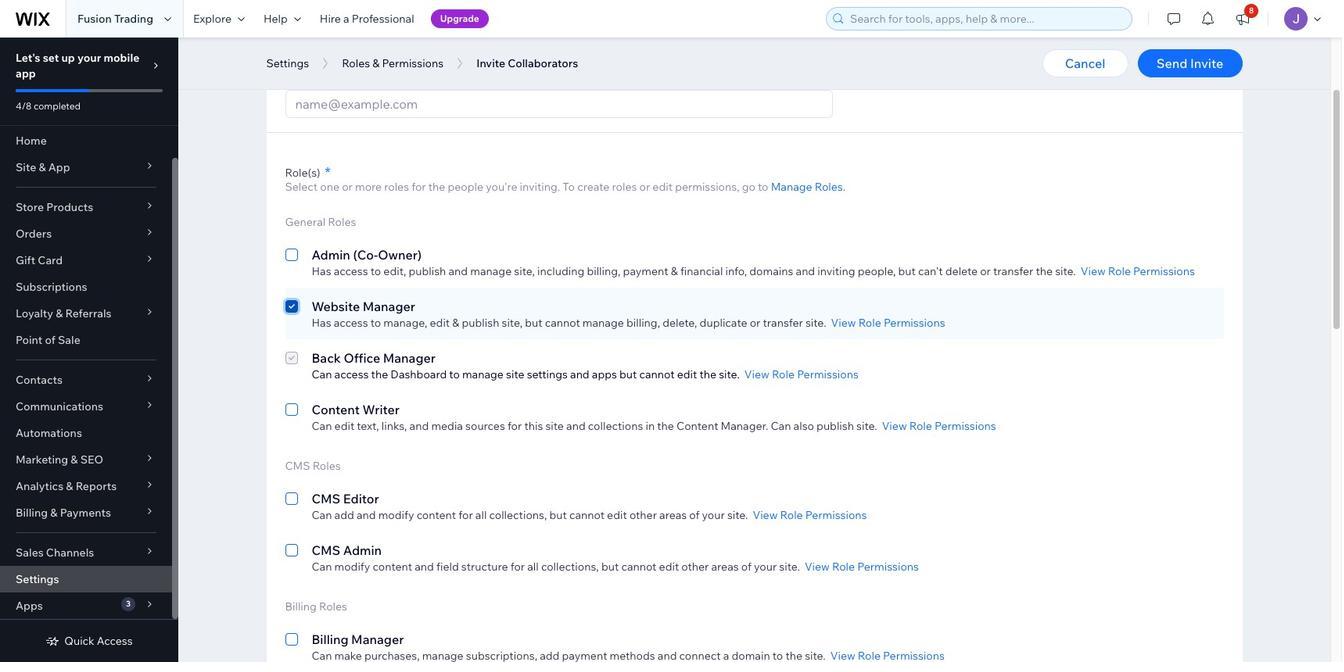 Task type: locate. For each thing, give the bounding box(es) containing it.
& for referrals
[[56, 307, 63, 321]]

publish right also
[[817, 419, 854, 433]]

0 vertical spatial site
[[506, 368, 525, 382]]

1 vertical spatial billing,
[[627, 316, 660, 330]]

& right manage,
[[452, 316, 460, 330]]

& left invitees,
[[373, 56, 380, 70]]

admin down the editor on the left bottom of the page
[[343, 543, 382, 559]]

but left can't
[[899, 264, 916, 279]]

content up "text,"
[[312, 402, 360, 418]]

billing, left delete,
[[627, 316, 660, 330]]

billing up "billing manager"
[[285, 600, 317, 614]]

2 vertical spatial your
[[754, 560, 777, 574]]

content writer can edit text, links, and media sources for this site and collections in the content manager. can also publish site. view role permissions
[[312, 402, 997, 433]]

manager inside website manager has access to manage, edit & publish site, but cannot manage billing, delete, duplicate or transfer site. view role permissions
[[363, 299, 415, 315]]

1 vertical spatial manage
[[583, 316, 624, 330]]

manage
[[470, 264, 512, 279], [583, 316, 624, 330], [462, 368, 504, 382]]

0 vertical spatial manager
[[363, 299, 415, 315]]

manage left including
[[470, 264, 512, 279]]

content left field
[[373, 560, 412, 574]]

1 vertical spatial billing
[[285, 600, 317, 614]]

but up "settings"
[[525, 316, 543, 330]]

1 horizontal spatial areas
[[712, 560, 739, 574]]

and inside cms editor can add and modify content for all collections, but cannot edit other areas of your site. view role permissions
[[357, 509, 376, 523]]

collections, up the structure
[[489, 509, 547, 523]]

2 has from the top
[[312, 316, 331, 330]]

1 horizontal spatial of
[[690, 509, 700, 523]]

1 vertical spatial areas
[[712, 560, 739, 574]]

for left this
[[508, 419, 522, 433]]

has up the website
[[312, 264, 331, 279]]

2 vertical spatial access
[[335, 368, 369, 382]]

& down analytics & reports
[[50, 506, 58, 520]]

0 horizontal spatial settings
[[16, 573, 59, 587]]

1 vertical spatial a
[[586, 69, 592, 83]]

can up cms roles
[[312, 419, 332, 433]]

& left reports
[[66, 480, 73, 494]]

transfer inside website manager has access to manage, edit & publish site, but cannot manage billing, delete, duplicate or transfer site. view role permissions
[[763, 316, 803, 330]]

for left people
[[412, 180, 426, 194]]

can up billing roles
[[312, 560, 332, 574]]

collections,
[[489, 509, 547, 523], [541, 560, 599, 574]]

2 horizontal spatial of
[[742, 560, 752, 574]]

0 horizontal spatial modify
[[335, 560, 370, 574]]

1 vertical spatial modify
[[335, 560, 370, 574]]

2 vertical spatial publish
[[817, 419, 854, 433]]

can down cms roles
[[312, 509, 332, 523]]

but inside cms admin can modify content and field structure for all collections, but cannot edit other areas of your site. view role permissions
[[602, 560, 619, 574]]

roles
[[384, 180, 409, 194], [612, 180, 637, 194]]

2 vertical spatial manage
[[462, 368, 504, 382]]

store products button
[[0, 194, 172, 221]]

0 horizontal spatial a
[[344, 12, 349, 26]]

sale
[[58, 333, 80, 347]]

financial
[[681, 264, 723, 279]]

0 horizontal spatial areas
[[660, 509, 687, 523]]

back
[[312, 351, 341, 366]]

& inside popup button
[[50, 506, 58, 520]]

1 horizontal spatial modify
[[378, 509, 414, 523]]

1 vertical spatial add
[[335, 509, 354, 523]]

2 horizontal spatial publish
[[817, 419, 854, 433]]

view inside cms admin can modify content and field structure for all collections, but cannot edit other areas of your site. view role permissions
[[805, 560, 830, 574]]

0 horizontal spatial roles
[[384, 180, 409, 194]]

point of sale link
[[0, 327, 172, 354]]

analytics
[[16, 480, 64, 494]]

all up the structure
[[476, 509, 487, 523]]

add
[[319, 69, 338, 83], [335, 509, 354, 523]]

to left manage,
[[371, 316, 381, 330]]

gift card button
[[0, 247, 172, 274]]

modify down the editor on the left bottom of the page
[[378, 509, 414, 523]]

payment
[[623, 264, 669, 279]]

access inside back office manager can access the dashboard to manage site settings and apps but cannot edit the site. view role permissions
[[335, 368, 369, 382]]

modify up billing roles
[[335, 560, 370, 574]]

edit inside cms admin can modify content and field structure for all collections, but cannot edit other areas of your site. view role permissions
[[659, 560, 679, 574]]

other inside cms admin can modify content and field structure for all collections, but cannot edit other areas of your site. view role permissions
[[682, 560, 709, 574]]

a
[[344, 12, 349, 26], [586, 69, 592, 83]]

view role permissions button for cms editor
[[753, 509, 867, 523]]

of inside cms admin can modify content and field structure for all collections, but cannot edit other areas of your site. view role permissions
[[742, 560, 752, 574]]

areas
[[660, 509, 687, 523], [712, 560, 739, 574]]

roles for cms editor
[[313, 459, 341, 473]]

settings down help button
[[266, 56, 309, 70]]

billing, inside website manager has access to manage, edit & publish site, but cannot manage billing, delete, duplicate or transfer site. view role permissions
[[627, 316, 660, 330]]

*
[[330, 49, 336, 67], [325, 164, 331, 182]]

1 vertical spatial collections,
[[541, 560, 599, 574]]

1 horizontal spatial settings
[[266, 56, 309, 70]]

edit inside website manager has access to manage, edit & publish site, but cannot manage billing, delete, duplicate or transfer site. view role permissions
[[430, 316, 450, 330]]

hire a professional link
[[310, 0, 424, 38]]

1 vertical spatial *
[[325, 164, 331, 182]]

admin
[[312, 247, 350, 263], [343, 543, 382, 559]]

access for (co-
[[334, 264, 368, 279]]

can inside cms editor can add and modify content for all collections, but cannot edit other areas of your site. view role permissions
[[312, 509, 332, 523]]

view inside back office manager can access the dashboard to manage site settings and apps but cannot edit the site. view role permissions
[[745, 368, 770, 382]]

0 horizontal spatial site
[[506, 368, 525, 382]]

& right the site at top left
[[39, 160, 46, 174]]

view role permissions button for admin (co-owner)
[[1081, 264, 1195, 279]]

and left field
[[415, 560, 434, 574]]

0 vertical spatial manage
[[470, 264, 512, 279]]

edit inside cms editor can add and modify content for all collections, but cannot edit other areas of your site. view role permissions
[[607, 509, 627, 523]]

transfer right delete at the right top of page
[[994, 264, 1034, 279]]

cancel
[[1065, 56, 1106, 71]]

but down cms editor can add and modify content for all collections, but cannot edit other areas of your site. view role permissions on the bottom of page
[[602, 560, 619, 574]]

inviting.
[[520, 180, 560, 194]]

billing & payments button
[[0, 500, 172, 527]]

sidebar element
[[0, 38, 178, 663]]

content
[[417, 509, 456, 523], [373, 560, 412, 574]]

settings inside button
[[266, 56, 309, 70]]

0 horizontal spatial publish
[[409, 264, 446, 279]]

4/8 completed
[[16, 100, 81, 112]]

0 vertical spatial collections,
[[489, 509, 547, 523]]

cms for roles
[[285, 459, 310, 473]]

role inside back office manager can access the dashboard to manage site settings and apps but cannot edit the site. view role permissions
[[772, 368, 795, 382]]

& right loyalty
[[56, 307, 63, 321]]

role
[[1109, 264, 1131, 279], [859, 316, 882, 330], [772, 368, 795, 382], [910, 419, 933, 433], [780, 509, 803, 523], [832, 560, 855, 574]]

for inside cms editor can add and modify content for all collections, but cannot edit other areas of your site. view role permissions
[[459, 509, 473, 523]]

manage inside back office manager can access the dashboard to manage site settings and apps but cannot edit the site. view role permissions
[[462, 368, 504, 382]]

cms
[[285, 459, 310, 473], [312, 491, 341, 507], [312, 543, 341, 559]]

access inside admin (co-owner) has access to edit, publish and manage site, including billing, payment & financial info, domains and inviting people, but can't delete or transfer the site. view role permissions
[[334, 264, 368, 279]]

2 vertical spatial manager
[[351, 632, 404, 648]]

or inside admin (co-owner) has access to edit, publish and manage site, including billing, payment & financial info, domains and inviting people, but can't delete or transfer the site. view role permissions
[[980, 264, 991, 279]]

but up cms admin can modify content and field structure for all collections, but cannot edit other areas of your site. view role permissions
[[550, 509, 567, 523]]

1 vertical spatial publish
[[462, 316, 499, 330]]

0 vertical spatial has
[[312, 264, 331, 279]]

content up field
[[417, 509, 456, 523]]

billing for billing manager
[[312, 632, 349, 648]]

0 horizontal spatial transfer
[[763, 316, 803, 330]]

0 vertical spatial content
[[417, 509, 456, 523]]

roles for billing manager
[[319, 600, 347, 614]]

fusion trading
[[77, 12, 153, 26]]

& inside button
[[373, 56, 380, 70]]

1 horizontal spatial roles
[[612, 180, 637, 194]]

has down the website
[[312, 316, 331, 330]]

1 vertical spatial transfer
[[763, 316, 803, 330]]

publish down owner) on the top left of the page
[[409, 264, 446, 279]]

can inside cms admin can modify content and field structure for all collections, but cannot edit other areas of your site. view role permissions
[[312, 560, 332, 574]]

manager.
[[721, 419, 769, 433]]

has inside admin (co-owner) has access to edit, publish and manage site, including billing, payment & financial info, domains and inviting people, but can't delete or transfer the site. view role permissions
[[312, 264, 331, 279]]

to inside back office manager can access the dashboard to manage site settings and apps but cannot edit the site. view role permissions
[[449, 368, 460, 382]]

and down the editor on the left bottom of the page
[[357, 509, 376, 523]]

0 vertical spatial publish
[[409, 264, 446, 279]]

1 vertical spatial to
[[563, 180, 575, 194]]

more
[[355, 180, 382, 194]]

1 horizontal spatial a
[[586, 69, 592, 83]]

quick
[[64, 635, 94, 649]]

can for cms editor
[[312, 509, 332, 523]]

marketing & seo button
[[0, 447, 172, 473]]

loyalty
[[16, 307, 53, 321]]

to right dashboard
[[449, 368, 460, 382]]

fusion
[[77, 12, 112, 26]]

& inside website manager has access to manage, edit & publish site, but cannot manage billing, delete, duplicate or transfer site. view role permissions
[[452, 316, 460, 330]]

1 roles from the left
[[384, 180, 409, 194]]

permissions inside cms admin can modify content and field structure for all collections, but cannot edit other areas of your site. view role permissions
[[858, 560, 919, 574]]

billing, left the payment
[[587, 264, 621, 279]]

access down (co-
[[334, 264, 368, 279]]

1 horizontal spatial all
[[528, 560, 539, 574]]

cannot up content writer can edit text, links, and media sources for this site and collections in the content manager. can also publish site. view role permissions
[[640, 368, 675, 382]]

0 horizontal spatial your
[[77, 51, 101, 65]]

modify inside cms editor can add and modify content for all collections, but cannot edit other areas of your site. view role permissions
[[378, 509, 414, 523]]

edit inside back office manager can access the dashboard to manage site settings and apps but cannot edit the site. view role permissions
[[677, 368, 697, 382]]

1 horizontal spatial content
[[417, 509, 456, 523]]

0 vertical spatial modify
[[378, 509, 414, 523]]

0 vertical spatial add
[[319, 69, 338, 83]]

for inside content writer can edit text, links, and media sources for this site and collections in the content manager. can also publish site. view role permissions
[[508, 419, 522, 433]]

email
[[486, 69, 514, 83]]

0 vertical spatial site,
[[514, 264, 535, 279]]

1 vertical spatial manager
[[383, 351, 436, 366]]

upgrade
[[440, 13, 479, 24]]

collections, inside cms admin can modify content and field structure for all collections, but cannot edit other areas of your site. view role permissions
[[541, 560, 599, 574]]

0 vertical spatial settings
[[266, 56, 309, 70]]

0 vertical spatial areas
[[660, 509, 687, 523]]

& left seo at left bottom
[[71, 453, 78, 467]]

1 horizontal spatial transfer
[[994, 264, 1034, 279]]

can down back
[[312, 368, 332, 382]]

permissions inside content writer can edit text, links, and media sources for this site and collections in the content manager. can also publish site. view role permissions
[[935, 419, 997, 433]]

0 vertical spatial your
[[77, 51, 101, 65]]

1 horizontal spatial site
[[546, 419, 564, 433]]

cms roles
[[285, 459, 341, 473]]

1 has from the top
[[312, 264, 331, 279]]

role inside cms editor can add and modify content for all collections, but cannot edit other areas of your site. view role permissions
[[780, 509, 803, 523]]

collections, down cms editor can add and modify content for all collections, but cannot edit other areas of your site. view role permissions on the bottom of page
[[541, 560, 599, 574]]

all right the structure
[[528, 560, 539, 574]]

and left apps
[[570, 368, 590, 382]]

0 horizontal spatial of
[[45, 333, 55, 347]]

manage,
[[384, 316, 427, 330]]

to add multiple invitees, enter each email separated by a comma.
[[304, 69, 635, 83]]

0 vertical spatial billing
[[16, 506, 48, 520]]

site right this
[[546, 419, 564, 433]]

has inside website manager has access to manage, edit & publish site, but cannot manage billing, delete, duplicate or transfer site. view role permissions
[[312, 316, 331, 330]]

content inside cms admin can modify content and field structure for all collections, but cannot edit other areas of your site. view role permissions
[[373, 560, 412, 574]]

1 horizontal spatial to
[[563, 180, 575, 194]]

all inside cms editor can add and modify content for all collections, but cannot edit other areas of your site. view role permissions
[[476, 509, 487, 523]]

roles right more
[[384, 180, 409, 194]]

to left edit,
[[371, 264, 381, 279]]

communications
[[16, 400, 103, 414]]

subscriptions link
[[0, 274, 172, 300]]

access inside website manager has access to manage, edit & publish site, but cannot manage billing, delete, duplicate or transfer site. view role permissions
[[334, 316, 368, 330]]

name@example.com field
[[291, 91, 827, 117]]

or right 'duplicate'
[[750, 316, 761, 330]]

access down the website
[[334, 316, 368, 330]]

all
[[476, 509, 487, 523], [528, 560, 539, 574]]

billing for billing roles
[[285, 600, 317, 614]]

& inside admin (co-owner) has access to edit, publish and manage site, including billing, payment & financial info, domains and inviting people, but can't delete or transfer the site. view role permissions
[[671, 264, 678, 279]]

add down email(s) *
[[319, 69, 338, 83]]

cms inside cms admin can modify content and field structure for all collections, but cannot edit other areas of your site. view role permissions
[[312, 543, 341, 559]]

role inside website manager has access to manage, edit & publish site, but cannot manage billing, delete, duplicate or transfer site. view role permissions
[[859, 316, 882, 330]]

2 vertical spatial of
[[742, 560, 752, 574]]

1 vertical spatial content
[[677, 419, 719, 433]]

1 vertical spatial your
[[702, 509, 725, 523]]

cannot up cms admin can modify content and field structure for all collections, but cannot edit other areas of your site. view role permissions
[[570, 509, 605, 523]]

billing down billing roles
[[312, 632, 349, 648]]

site left "settings"
[[506, 368, 525, 382]]

access
[[97, 635, 133, 649]]

view role permissions button for website manager
[[831, 316, 946, 330]]

0 horizontal spatial billing,
[[587, 264, 621, 279]]

None checkbox
[[285, 246, 298, 279], [285, 401, 298, 433], [285, 631, 298, 663], [285, 246, 298, 279], [285, 401, 298, 433], [285, 631, 298, 663]]

manage roles. button
[[771, 180, 846, 194]]

manage up back office manager can access the dashboard to manage site settings and apps but cannot edit the site. view role permissions at the bottom of the page
[[583, 316, 624, 330]]

1 vertical spatial content
[[373, 560, 412, 574]]

permissions,
[[675, 180, 740, 194]]

& left financial
[[671, 264, 678, 279]]

publish right manage,
[[462, 316, 499, 330]]

for up field
[[459, 509, 473, 523]]

cannot inside cms editor can add and modify content for all collections, but cannot edit other areas of your site. view role permissions
[[570, 509, 605, 523]]

0 vertical spatial a
[[344, 12, 349, 26]]

professional
[[352, 12, 414, 26]]

1 vertical spatial cms
[[312, 491, 341, 507]]

a right "by"
[[586, 69, 592, 83]]

0 vertical spatial all
[[476, 509, 487, 523]]

edit inside content writer can edit text, links, and media sources for this site and collections in the content manager. can also publish site. view role permissions
[[335, 419, 355, 433]]

add down the editor on the left bottom of the page
[[335, 509, 354, 523]]

1 horizontal spatial other
[[682, 560, 709, 574]]

cannot
[[545, 316, 580, 330], [640, 368, 675, 382], [570, 509, 605, 523], [622, 560, 657, 574]]

1 vertical spatial has
[[312, 316, 331, 330]]

all inside cms admin can modify content and field structure for all collections, but cannot edit other areas of your site. view role permissions
[[528, 560, 539, 574]]

people
[[448, 180, 484, 194]]

1 horizontal spatial publish
[[462, 316, 499, 330]]

0 vertical spatial admin
[[312, 247, 350, 263]]

0 horizontal spatial invite
[[477, 56, 505, 70]]

1 vertical spatial all
[[528, 560, 539, 574]]

to right go
[[758, 180, 769, 194]]

website manager has access to manage, edit & publish site, but cannot manage billing, delete, duplicate or transfer site. view role permissions
[[312, 299, 946, 330]]

automations link
[[0, 420, 172, 447]]

app
[[48, 160, 70, 174]]

can for cms admin
[[312, 560, 332, 574]]

1 vertical spatial other
[[682, 560, 709, 574]]

0 horizontal spatial other
[[630, 509, 657, 523]]

of inside cms editor can add and modify content for all collections, but cannot edit other areas of your site. view role permissions
[[690, 509, 700, 523]]

transfer
[[994, 264, 1034, 279], [763, 316, 803, 330]]

site. inside cms editor can add and modify content for all collections, but cannot edit other areas of your site. view role permissions
[[728, 509, 748, 523]]

billing,
[[587, 264, 621, 279], [627, 316, 660, 330]]

to down email(s)
[[304, 69, 316, 83]]

billing down analytics at the bottom left of page
[[16, 506, 48, 520]]

0 horizontal spatial to
[[304, 69, 316, 83]]

permissions
[[382, 56, 444, 70], [1134, 264, 1195, 279], [884, 316, 946, 330], [797, 368, 859, 382], [935, 419, 997, 433], [806, 509, 867, 523], [858, 560, 919, 574]]

settings inside sidebar element
[[16, 573, 59, 587]]

site. inside admin (co-owner) has access to edit, publish and manage site, including billing, payment & financial info, domains and inviting people, but can't delete or transfer the site. view role permissions
[[1056, 264, 1076, 279]]

1 vertical spatial site,
[[502, 316, 523, 330]]

duplicate
[[700, 316, 748, 330]]

admin (co-owner) has access to edit, publish and manage site, including billing, payment & financial info, domains and inviting people, but can't delete or transfer the site. view role permissions
[[312, 247, 1195, 279]]

invite collaborators button
[[469, 52, 586, 75]]

& inside 'dropdown button'
[[71, 453, 78, 467]]

admin down general roles
[[312, 247, 350, 263]]

your inside cms editor can add and modify content for all collections, but cannot edit other areas of your site. view role permissions
[[702, 509, 725, 523]]

or
[[342, 180, 353, 194], [640, 180, 650, 194], [980, 264, 991, 279], [750, 316, 761, 330]]

and
[[449, 264, 468, 279], [796, 264, 815, 279], [570, 368, 590, 382], [410, 419, 429, 433], [566, 419, 586, 433], [357, 509, 376, 523], [415, 560, 434, 574]]

collections
[[588, 419, 643, 433]]

2 roles from the left
[[612, 180, 637, 194]]

2 horizontal spatial your
[[754, 560, 777, 574]]

1 vertical spatial site
[[546, 419, 564, 433]]

to inside the role(s) * select one or more roles for the people you're inviting. to create roles or edit permissions, go to manage roles.
[[563, 180, 575, 194]]

1 vertical spatial admin
[[343, 543, 382, 559]]

to left create
[[563, 180, 575, 194]]

0 vertical spatial other
[[630, 509, 657, 523]]

cannot down cms editor can add and modify content for all collections, but cannot edit other areas of your site. view role permissions on the bottom of page
[[622, 560, 657, 574]]

manage up sources
[[462, 368, 504, 382]]

1 horizontal spatial invite
[[1191, 56, 1224, 71]]

billing roles
[[285, 600, 347, 614]]

and right links,
[[410, 419, 429, 433]]

1 vertical spatial settings
[[16, 573, 59, 587]]

0 vertical spatial *
[[330, 49, 336, 67]]

view inside cms editor can add and modify content for all collections, but cannot edit other areas of your site. view role permissions
[[753, 509, 778, 523]]

edit inside the role(s) * select one or more roles for the people you're inviting. to create roles or edit permissions, go to manage roles.
[[653, 180, 673, 194]]

transfer down domains
[[763, 316, 803, 330]]

and left the collections
[[566, 419, 586, 433]]

invite inside send invite button
[[1191, 56, 1224, 71]]

settings button
[[259, 52, 317, 75]]

1 vertical spatial of
[[690, 509, 700, 523]]

a right hire
[[344, 12, 349, 26]]

access down the office
[[335, 368, 369, 382]]

cannot inside website manager has access to manage, edit & publish site, but cannot manage billing, delete, duplicate or transfer site. view role permissions
[[545, 316, 580, 330]]

content left manager.
[[677, 419, 719, 433]]

0 vertical spatial access
[[334, 264, 368, 279]]

0 vertical spatial cms
[[285, 459, 310, 473]]

for right the structure
[[511, 560, 525, 574]]

0 vertical spatial of
[[45, 333, 55, 347]]

point of sale
[[16, 333, 80, 347]]

but inside admin (co-owner) has access to edit, publish and manage site, including billing, payment & financial info, domains and inviting people, but can't delete or transfer the site. view role permissions
[[899, 264, 916, 279]]

writer
[[363, 402, 400, 418]]

but right apps
[[620, 368, 637, 382]]

2 vertical spatial billing
[[312, 632, 349, 648]]

go
[[742, 180, 756, 194]]

* inside the role(s) * select one or more roles for the people you're inviting. to create roles or edit permissions, go to manage roles.
[[325, 164, 331, 182]]

but
[[899, 264, 916, 279], [525, 316, 543, 330], [620, 368, 637, 382], [550, 509, 567, 523], [602, 560, 619, 574]]

settings down sales
[[16, 573, 59, 587]]

settings for "settings" link
[[16, 573, 59, 587]]

site. inside content writer can edit text, links, and media sources for this site and collections in the content manager. can also publish site. view role permissions
[[857, 419, 878, 433]]

1 horizontal spatial your
[[702, 509, 725, 523]]

0 vertical spatial content
[[312, 402, 360, 418]]

0 vertical spatial billing,
[[587, 264, 621, 279]]

areas inside cms admin can modify content and field structure for all collections, but cannot edit other areas of your site. view role permissions
[[712, 560, 739, 574]]

your
[[77, 51, 101, 65], [702, 509, 725, 523], [754, 560, 777, 574]]

manager for billing
[[351, 632, 404, 648]]

role inside content writer can edit text, links, and media sources for this site and collections in the content manager. can also publish site. view role permissions
[[910, 419, 933, 433]]

content
[[312, 402, 360, 418], [677, 419, 719, 433]]

cannot up back office manager can access the dashboard to manage site settings and apps but cannot edit the site. view role permissions at the bottom of the page
[[545, 316, 580, 330]]

1 horizontal spatial billing,
[[627, 316, 660, 330]]

0 horizontal spatial content
[[373, 560, 412, 574]]

permissions inside button
[[382, 56, 444, 70]]

for inside cms admin can modify content and field structure for all collections, but cannot edit other areas of your site. view role permissions
[[511, 560, 525, 574]]

roles
[[342, 56, 370, 70], [328, 215, 356, 229], [313, 459, 341, 473], [319, 600, 347, 614]]

sales
[[16, 546, 44, 560]]

permissions inside admin (co-owner) has access to edit, publish and manage site, including billing, payment & financial info, domains and inviting people, but can't delete or transfer the site. view role permissions
[[1134, 264, 1195, 279]]

billing
[[16, 506, 48, 520], [285, 600, 317, 614], [312, 632, 349, 648]]

* right email(s)
[[330, 49, 336, 67]]

people,
[[858, 264, 896, 279]]

* right the role(s)
[[325, 164, 331, 182]]

owner)
[[378, 247, 422, 263]]

general
[[285, 215, 326, 229]]

2 vertical spatial cms
[[312, 543, 341, 559]]

to inside the role(s) * select one or more roles for the people you're inviting. to create roles or edit permissions, go to manage roles.
[[758, 180, 769, 194]]

0 vertical spatial transfer
[[994, 264, 1034, 279]]

1 vertical spatial access
[[334, 316, 368, 330]]

None checkbox
[[285, 297, 298, 330], [285, 349, 298, 382], [285, 490, 298, 523], [285, 541, 298, 574], [285, 297, 298, 330], [285, 349, 298, 382], [285, 490, 298, 523], [285, 541, 298, 574]]

orders button
[[0, 221, 172, 247]]

or right delete at the right top of page
[[980, 264, 991, 279]]

roles & permissions
[[342, 56, 444, 70]]

0 vertical spatial to
[[304, 69, 316, 83]]

for
[[412, 180, 426, 194], [508, 419, 522, 433], [459, 509, 473, 523], [511, 560, 525, 574]]

0 horizontal spatial all
[[476, 509, 487, 523]]

roles right create
[[612, 180, 637, 194]]

or right create
[[640, 180, 650, 194]]



Task type: vqa. For each thing, say whether or not it's contained in the screenshot.
middle of
yes



Task type: describe. For each thing, give the bounding box(es) containing it.
other inside cms editor can add and modify content for all collections, but cannot edit other areas of your site. view role permissions
[[630, 509, 657, 523]]

select
[[285, 180, 318, 194]]

roles inside button
[[342, 56, 370, 70]]

and inside cms admin can modify content and field structure for all collections, but cannot edit other areas of your site. view role permissions
[[415, 560, 434, 574]]

view role permissions button for back office manager
[[745, 368, 859, 382]]

let's
[[16, 51, 40, 65]]

the inside admin (co-owner) has access to edit, publish and manage site, including billing, payment & financial info, domains and inviting people, but can't delete or transfer the site. view role permissions
[[1036, 264, 1053, 279]]

permissions inside website manager has access to manage, edit & publish site, but cannot manage billing, delete, duplicate or transfer site. view role permissions
[[884, 316, 946, 330]]

email(s) *
[[285, 49, 336, 67]]

communications button
[[0, 394, 172, 420]]

areas inside cms editor can add and modify content for all collections, but cannot edit other areas of your site. view role permissions
[[660, 509, 687, 523]]

settings link
[[0, 566, 172, 593]]

invite inside invite collaborators button
[[477, 56, 505, 70]]

inviting
[[818, 264, 856, 279]]

settings
[[527, 368, 568, 382]]

cms for editor
[[312, 491, 341, 507]]

help
[[264, 12, 288, 26]]

apps
[[16, 599, 43, 613]]

site. inside cms admin can modify content and field structure for all collections, but cannot edit other areas of your site. view role permissions
[[780, 560, 800, 574]]

site. inside website manager has access to manage, edit & publish site, but cannot manage billing, delete, duplicate or transfer site. view role permissions
[[806, 316, 827, 330]]

manager inside back office manager can access the dashboard to manage site settings and apps but cannot edit the site. view role permissions
[[383, 351, 436, 366]]

store
[[16, 200, 44, 214]]

media
[[431, 419, 463, 433]]

back office manager can access the dashboard to manage site settings and apps but cannot edit the site. view role permissions
[[312, 351, 859, 382]]

8
[[1249, 5, 1254, 16]]

loyalty & referrals
[[16, 307, 112, 321]]

* for email(s) *
[[330, 49, 336, 67]]

roles.
[[815, 180, 846, 194]]

view inside website manager has access to manage, edit & publish site, but cannot manage billing, delete, duplicate or transfer site. view role permissions
[[831, 316, 856, 330]]

content inside cms editor can add and modify content for all collections, but cannot edit other areas of your site. view role permissions
[[417, 509, 456, 523]]

cannot inside cms admin can modify content and field structure for all collections, but cannot edit other areas of your site. view role permissions
[[622, 560, 657, 574]]

publish inside website manager has access to manage, edit & publish site, but cannot manage billing, delete, duplicate or transfer site. view role permissions
[[462, 316, 499, 330]]

sales channels button
[[0, 540, 172, 566]]

create
[[578, 180, 610, 194]]

this
[[525, 419, 543, 433]]

to inside admin (co-owner) has access to edit, publish and manage site, including billing, payment & financial info, domains and inviting people, but can't delete or transfer the site. view role permissions
[[371, 264, 381, 279]]

can inside back office manager can access the dashboard to manage site settings and apps but cannot edit the site. view role permissions
[[312, 368, 332, 382]]

enter
[[430, 69, 457, 83]]

editor
[[343, 491, 379, 507]]

site inside content writer can edit text, links, and media sources for this site and collections in the content manager. can also publish site. view role permissions
[[546, 419, 564, 433]]

cannot inside back office manager can access the dashboard to manage site settings and apps but cannot edit the site. view role permissions
[[640, 368, 675, 382]]

including
[[538, 264, 585, 279]]

sources
[[466, 419, 505, 433]]

admin inside admin (co-owner) has access to edit, publish and manage site, including billing, payment & financial info, domains and inviting people, but can't delete or transfer the site. view role permissions
[[312, 247, 350, 263]]

can for content writer
[[312, 419, 332, 433]]

role inside cms admin can modify content and field structure for all collections, but cannot edit other areas of your site. view role permissions
[[832, 560, 855, 574]]

quick access
[[64, 635, 133, 649]]

your inside cms admin can modify content and field structure for all collections, but cannot edit other areas of your site. view role permissions
[[754, 560, 777, 574]]

comma.
[[594, 69, 635, 83]]

publish inside admin (co-owner) has access to edit, publish and manage site, including billing, payment & financial info, domains and inviting people, but can't delete or transfer the site. view role permissions
[[409, 264, 446, 279]]

view role permissions button for content writer
[[882, 419, 997, 433]]

collaborators
[[508, 56, 578, 70]]

to inside website manager has access to manage, edit & publish site, but cannot manage billing, delete, duplicate or transfer site. view role permissions
[[371, 316, 381, 330]]

also
[[794, 419, 814, 433]]

manage inside website manager has access to manage, edit & publish site, but cannot manage billing, delete, duplicate or transfer site. view role permissions
[[583, 316, 624, 330]]

field
[[437, 560, 459, 574]]

access for office
[[335, 368, 369, 382]]

site inside back office manager can access the dashboard to manage site settings and apps but cannot edit the site. view role permissions
[[506, 368, 525, 382]]

billing, inside admin (co-owner) has access to edit, publish and manage site, including billing, payment & financial info, domains and inviting people, but can't delete or transfer the site. view role permissions
[[587, 264, 621, 279]]

one
[[320, 180, 340, 194]]

Search for tools, apps, help & more... field
[[846, 8, 1127, 30]]

cms for admin
[[312, 543, 341, 559]]

publish inside content writer can edit text, links, and media sources for this site and collections in the content manager. can also publish site. view role permissions
[[817, 419, 854, 433]]

site, inside website manager has access to manage, edit & publish site, but cannot manage billing, delete, duplicate or transfer site. view role permissions
[[502, 316, 523, 330]]

seo
[[80, 453, 103, 467]]

app
[[16, 67, 36, 81]]

for inside the role(s) * select one or more roles for the people you're inviting. to create roles or edit permissions, go to manage roles.
[[412, 180, 426, 194]]

cms editor can add and modify content for all collections, but cannot edit other areas of your site. view role permissions
[[312, 491, 867, 523]]

permissions inside back office manager can access the dashboard to manage site settings and apps but cannot edit the site. view role permissions
[[797, 368, 859, 382]]

billing & payments
[[16, 506, 111, 520]]

edit,
[[384, 264, 406, 279]]

point
[[16, 333, 42, 347]]

by
[[571, 69, 583, 83]]

sales channels
[[16, 546, 94, 560]]

products
[[46, 200, 93, 214]]

site, inside admin (co-owner) has access to edit, publish and manage site, including billing, payment & financial info, domains and inviting people, but can't delete or transfer the site. view role permissions
[[514, 264, 535, 279]]

role(s)
[[285, 166, 320, 180]]

you're
[[486, 180, 518, 194]]

analytics & reports button
[[0, 473, 172, 500]]

send invite button
[[1138, 49, 1243, 77]]

or inside website manager has access to manage, edit & publish site, but cannot manage billing, delete, duplicate or transfer site. view role permissions
[[750, 316, 761, 330]]

analytics & reports
[[16, 480, 117, 494]]

& for reports
[[66, 480, 73, 494]]

delete
[[946, 264, 978, 279]]

gift card
[[16, 253, 63, 268]]

view inside content writer can edit text, links, and media sources for this site and collections in the content manager. can also publish site. view role permissions
[[882, 419, 907, 433]]

let's set up your mobile app
[[16, 51, 140, 81]]

1 horizontal spatial content
[[677, 419, 719, 433]]

and inside back office manager can access the dashboard to manage site settings and apps but cannot edit the site. view role permissions
[[570, 368, 590, 382]]

& for permissions
[[373, 56, 380, 70]]

collections, inside cms editor can add and modify content for all collections, but cannot edit other areas of your site. view role permissions
[[489, 509, 547, 523]]

but inside website manager has access to manage, edit & publish site, but cannot manage billing, delete, duplicate or transfer site. view role permissions
[[525, 316, 543, 330]]

view role permissions button for cms admin
[[805, 560, 919, 574]]

transfer inside admin (co-owner) has access to edit, publish and manage site, including billing, payment & financial info, domains and inviting people, but can't delete or transfer the site. view role permissions
[[994, 264, 1034, 279]]

or right one
[[342, 180, 353, 194]]

billing manager
[[312, 632, 404, 648]]

& for app
[[39, 160, 46, 174]]

and right edit,
[[449, 264, 468, 279]]

in
[[646, 419, 655, 433]]

gift
[[16, 253, 35, 268]]

manager for website
[[363, 299, 415, 315]]

& for payments
[[50, 506, 58, 520]]

modify inside cms admin can modify content and field structure for all collections, but cannot edit other areas of your site. view role permissions
[[335, 560, 370, 574]]

add inside cms editor can add and modify content for all collections, but cannot edit other areas of your site. view role permissions
[[335, 509, 354, 523]]

automations
[[16, 426, 82, 440]]

but inside cms editor can add and modify content for all collections, but cannot edit other areas of your site. view role permissions
[[550, 509, 567, 523]]

reports
[[76, 480, 117, 494]]

loyalty & referrals button
[[0, 300, 172, 327]]

each
[[459, 69, 484, 83]]

the inside content writer can edit text, links, and media sources for this site and collections in the content manager. can also publish site. view role permissions
[[657, 419, 674, 433]]

site. inside back office manager can access the dashboard to manage site settings and apps but cannot edit the site. view role permissions
[[719, 368, 740, 382]]

multiple
[[341, 69, 383, 83]]

role inside admin (co-owner) has access to edit, publish and manage site, including billing, payment & financial info, domains and inviting people, but can't delete or transfer the site. view role permissions
[[1109, 264, 1131, 279]]

channels
[[46, 546, 94, 560]]

up
[[61, 51, 75, 65]]

can left also
[[771, 419, 791, 433]]

office
[[344, 351, 380, 366]]

info,
[[726, 264, 747, 279]]

3
[[126, 599, 131, 609]]

your inside let's set up your mobile app
[[77, 51, 101, 65]]

manage inside admin (co-owner) has access to edit, publish and manage site, including billing, payment & financial info, domains and inviting people, but can't delete or transfer the site. view role permissions
[[470, 264, 512, 279]]

& for seo
[[71, 453, 78, 467]]

billing for billing & payments
[[16, 506, 48, 520]]

view inside admin (co-owner) has access to edit, publish and manage site, including billing, payment & financial info, domains and inviting people, but can't delete or transfer the site. view role permissions
[[1081, 264, 1106, 279]]

hire a professional
[[320, 12, 414, 26]]

send invite
[[1157, 56, 1224, 71]]

site
[[16, 160, 36, 174]]

manage
[[771, 180, 813, 194]]

0 horizontal spatial content
[[312, 402, 360, 418]]

site & app
[[16, 160, 70, 174]]

(co-
[[353, 247, 378, 263]]

structure
[[461, 560, 508, 574]]

quick access button
[[46, 635, 133, 649]]

marketing
[[16, 453, 68, 467]]

subscriptions
[[16, 280, 87, 294]]

and left "inviting"
[[796, 264, 815, 279]]

separated
[[516, 69, 568, 83]]

upgrade button
[[431, 9, 489, 28]]

referrals
[[65, 307, 112, 321]]

a inside hire a professional link
[[344, 12, 349, 26]]

admin inside cms admin can modify content and field structure for all collections, but cannot edit other areas of your site. view role permissions
[[343, 543, 382, 559]]

the inside the role(s) * select one or more roles for the people you're inviting. to create roles or edit permissions, go to manage roles.
[[429, 180, 445, 194]]

general roles
[[285, 215, 356, 229]]

roles for admin (co-owner)
[[328, 215, 356, 229]]

4/8
[[16, 100, 32, 112]]

of inside sidebar element
[[45, 333, 55, 347]]

settings for settings button on the left
[[266, 56, 309, 70]]

explore
[[193, 12, 232, 26]]

* for role(s) * select one or more roles for the people you're inviting. to create roles or edit permissions, go to manage roles.
[[325, 164, 331, 182]]

8 button
[[1226, 0, 1260, 38]]

but inside back office manager can access the dashboard to manage site settings and apps but cannot edit the site. view role permissions
[[620, 368, 637, 382]]

payments
[[60, 506, 111, 520]]

roles & permissions button
[[334, 52, 452, 75]]



